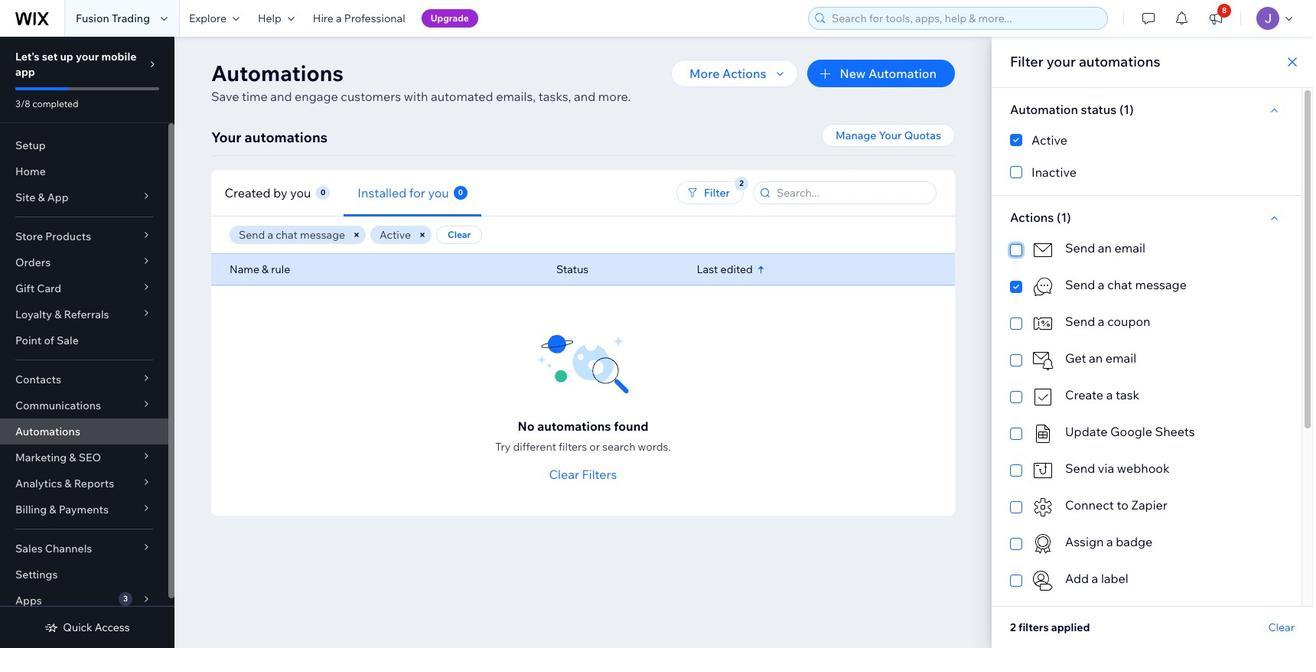 Task type: locate. For each thing, give the bounding box(es) containing it.
0 vertical spatial clear button
[[436, 226, 482, 244]]

1 horizontal spatial 0
[[458, 187, 463, 197]]

communications button
[[0, 393, 168, 419]]

Inactive checkbox
[[1010, 163, 1284, 181]]

1 vertical spatial automation
[[1010, 102, 1078, 117]]

0 for created by you
[[321, 187, 326, 197]]

0 horizontal spatial and
[[270, 89, 292, 104]]

send inside send an email checkbox
[[1065, 240, 1095, 256]]

2 category image from the top
[[1032, 312, 1055, 335]]

email inside checkbox
[[1115, 240, 1146, 256]]

0 horizontal spatial filter
[[704, 186, 730, 200]]

8 button
[[1199, 0, 1233, 37]]

&
[[38, 191, 45, 204], [262, 263, 269, 276], [54, 308, 62, 321], [69, 451, 76, 465], [65, 477, 72, 491], [49, 503, 56, 517]]

upgrade button
[[421, 9, 478, 28]]

2 vertical spatial automations
[[537, 419, 611, 434]]

by
[[274, 185, 288, 200]]

professional
[[344, 11, 405, 25]]

send down send an email
[[1065, 277, 1095, 292]]

category image for update google sheets
[[1032, 423, 1055, 445]]

2 vertical spatial clear
[[1269, 621, 1295, 635]]

send for send a chat message checkbox
[[1065, 277, 1095, 292]]

more actions
[[690, 66, 767, 81]]

Send an email checkbox
[[1010, 239, 1284, 262]]

Connect to Zapier checkbox
[[1010, 496, 1284, 519]]

category image left get
[[1032, 349, 1055, 372]]

set
[[42, 50, 58, 64]]

automations up status
[[1079, 53, 1161, 70]]

a inside option
[[1107, 387, 1113, 403]]

& left the reports
[[65, 477, 72, 491]]

3
[[123, 594, 128, 604]]

1 horizontal spatial filters
[[1019, 621, 1049, 635]]

1 horizontal spatial actions
[[1010, 210, 1054, 225]]

1 vertical spatial clear
[[549, 467, 579, 482]]

0 vertical spatial automations
[[1079, 53, 1161, 70]]

1 vertical spatial send a chat message
[[1065, 277, 1187, 292]]

installed for you
[[358, 185, 449, 200]]

automations up time
[[211, 60, 344, 86]]

& for name
[[262, 263, 269, 276]]

0 vertical spatial filters
[[559, 440, 587, 454]]

5 category image from the top
[[1032, 569, 1055, 592]]

category image left via
[[1032, 459, 1055, 482]]

filters right 2
[[1019, 621, 1049, 635]]

category image for send a coupon
[[1032, 312, 1055, 335]]

3 category image from the top
[[1032, 349, 1055, 372]]

& left seo
[[69, 451, 76, 465]]

0 horizontal spatial message
[[300, 228, 345, 242]]

send inside send a chat message checkbox
[[1065, 277, 1095, 292]]

create
[[1065, 387, 1104, 403]]

1 horizontal spatial filter
[[1010, 53, 1044, 70]]

send left via
[[1065, 461, 1095, 476]]

point of sale link
[[0, 328, 168, 354]]

& right billing
[[49, 503, 56, 517]]

send inside send via webhook option
[[1065, 461, 1095, 476]]

an up send a chat message checkbox
[[1098, 240, 1112, 256]]

get an email
[[1065, 351, 1137, 366]]

a left task
[[1107, 387, 1113, 403]]

an
[[1098, 240, 1112, 256], [1089, 351, 1103, 366]]

actions inside dropdown button
[[723, 66, 767, 81]]

1 vertical spatial automations
[[15, 425, 80, 439]]

0 horizontal spatial automations
[[245, 129, 328, 146]]

automations inside automations link
[[15, 425, 80, 439]]

0 vertical spatial clear
[[448, 229, 471, 240]]

2 you from the left
[[428, 185, 449, 200]]

category image left assign
[[1032, 533, 1055, 556]]

1 horizontal spatial automation
[[1010, 102, 1078, 117]]

active up inactive
[[1032, 132, 1068, 148]]

1 vertical spatial chat
[[1108, 277, 1133, 292]]

1 category image from the top
[[1032, 276, 1055, 299]]

chat up 'rule'
[[276, 228, 298, 242]]

automation right the new
[[869, 66, 937, 81]]

new automation button
[[808, 60, 955, 87]]

1 horizontal spatial your
[[879, 129, 902, 142]]

0 vertical spatial actions
[[723, 66, 767, 81]]

store products
[[15, 230, 91, 243]]

quick
[[63, 621, 92, 635]]

automation left status
[[1010, 102, 1078, 117]]

send up name
[[239, 228, 265, 242]]

0 horizontal spatial you
[[291, 185, 312, 200]]

4 category image from the top
[[1032, 496, 1055, 519]]

& for marketing
[[69, 451, 76, 465]]

3/8
[[15, 98, 30, 109]]

1 horizontal spatial automations
[[537, 419, 611, 434]]

tab list
[[211, 170, 590, 216]]

send up get
[[1065, 314, 1095, 329]]

automations up marketing
[[15, 425, 80, 439]]

let's
[[15, 50, 39, 64]]

actions down inactive
[[1010, 210, 1054, 225]]

category image for assign a badge
[[1032, 533, 1055, 556]]

your left quotas
[[879, 129, 902, 142]]

add a label
[[1065, 571, 1129, 586]]

automation
[[869, 66, 937, 81], [1010, 102, 1078, 117]]

explore
[[189, 11, 227, 25]]

send a chat message up coupon
[[1065, 277, 1187, 292]]

0 horizontal spatial actions
[[723, 66, 767, 81]]

1 horizontal spatial message
[[1135, 277, 1187, 292]]

2 your from the left
[[879, 129, 902, 142]]

2 horizontal spatial automations
[[1079, 53, 1161, 70]]

a left badge
[[1107, 534, 1113, 550]]

tab list containing created by you
[[211, 170, 590, 216]]

automations inside no automations found try different filters or search words.
[[537, 419, 611, 434]]

no
[[518, 419, 535, 434]]

your up automation status (1)
[[1047, 53, 1076, 70]]

active inside option
[[1032, 132, 1068, 148]]

1 horizontal spatial you
[[428, 185, 449, 200]]

Assign a badge checkbox
[[1010, 533, 1284, 556]]

0 vertical spatial send a chat message
[[239, 228, 345, 242]]

category image
[[1032, 239, 1055, 262], [1032, 386, 1055, 409], [1032, 423, 1055, 445], [1032, 459, 1055, 482], [1032, 533, 1055, 556]]

1 and from the left
[[270, 89, 292, 104]]

0 vertical spatial chat
[[276, 228, 298, 242]]

analytics & reports button
[[0, 471, 168, 497]]

automations
[[1079, 53, 1161, 70], [245, 129, 328, 146], [537, 419, 611, 434]]

a for send a coupon checkbox
[[1098, 314, 1105, 329]]

hire a professional
[[313, 11, 405, 25]]

and right time
[[270, 89, 292, 104]]

billing & payments
[[15, 503, 109, 517]]

1 vertical spatial filter
[[704, 186, 730, 200]]

1 category image from the top
[[1032, 239, 1055, 262]]

you right for
[[428, 185, 449, 200]]

automation status (1)
[[1010, 102, 1134, 117]]

1 horizontal spatial chat
[[1108, 277, 1133, 292]]

0 horizontal spatial your
[[76, 50, 99, 64]]

and left more.
[[574, 89, 596, 104]]

clear for left 'clear' button
[[448, 229, 471, 240]]

a down send an email
[[1098, 277, 1105, 292]]

& for analytics
[[65, 477, 72, 491]]

Active checkbox
[[1010, 131, 1284, 149]]

filters
[[582, 467, 617, 482]]

an right get
[[1089, 351, 1103, 366]]

category image left send a coupon
[[1032, 312, 1055, 335]]

1 horizontal spatial send a chat message
[[1065, 277, 1187, 292]]

filter for filter
[[704, 186, 730, 200]]

quick access
[[63, 621, 130, 635]]

email inside option
[[1106, 351, 1137, 366]]

2 horizontal spatial clear
[[1269, 621, 1295, 635]]

rule
[[271, 263, 290, 276]]

0 right for
[[458, 187, 463, 197]]

category image left update
[[1032, 423, 1055, 445]]

1 vertical spatial actions
[[1010, 210, 1054, 225]]

create a task
[[1065, 387, 1140, 403]]

and
[[270, 89, 292, 104], [574, 89, 596, 104]]

active
[[1032, 132, 1068, 148], [380, 228, 411, 242]]

filters left or
[[559, 440, 587, 454]]

category image left create
[[1032, 386, 1055, 409]]

hire
[[313, 11, 334, 25]]

(1) right status
[[1120, 102, 1134, 117]]

analytics & reports
[[15, 477, 114, 491]]

Search for tools, apps, help & more... field
[[827, 8, 1103, 29]]

1 vertical spatial filters
[[1019, 621, 1049, 635]]

0 vertical spatial an
[[1098, 240, 1112, 256]]

category image left "add"
[[1032, 569, 1055, 592]]

your down save
[[211, 129, 242, 146]]

email
[[1115, 240, 1146, 256], [1106, 351, 1137, 366]]

an for get
[[1089, 351, 1103, 366]]

1 vertical spatial email
[[1106, 351, 1137, 366]]

a right "hire"
[[336, 11, 342, 25]]

an inside option
[[1089, 351, 1103, 366]]

clear button
[[436, 226, 482, 244], [1269, 621, 1295, 635]]

orders
[[15, 256, 51, 269]]

0 horizontal spatial automations
[[15, 425, 80, 439]]

0 vertical spatial email
[[1115, 240, 1146, 256]]

payments
[[59, 503, 109, 517]]

2 0 from the left
[[458, 187, 463, 197]]

home link
[[0, 158, 168, 184]]

search
[[603, 440, 636, 454]]

assign
[[1065, 534, 1104, 550]]

fusion
[[76, 11, 109, 25]]

& left 'rule'
[[262, 263, 269, 276]]

2 category image from the top
[[1032, 386, 1055, 409]]

1 horizontal spatial clear button
[[1269, 621, 1295, 635]]

1 you from the left
[[291, 185, 312, 200]]

send
[[239, 228, 265, 242], [1065, 240, 1095, 256], [1065, 277, 1095, 292], [1065, 314, 1095, 329], [1065, 461, 1095, 476]]

send inside send a coupon checkbox
[[1065, 314, 1095, 329]]

2 and from the left
[[574, 89, 596, 104]]

1 vertical spatial automations
[[245, 129, 328, 146]]

0 horizontal spatial 0
[[321, 187, 326, 197]]

0 horizontal spatial filters
[[559, 440, 587, 454]]

an inside checkbox
[[1098, 240, 1112, 256]]

1 horizontal spatial and
[[574, 89, 596, 104]]

0 vertical spatial filter
[[1010, 53, 1044, 70]]

automations inside automations save time and engage customers with automated emails, tasks, and more.
[[211, 60, 344, 86]]

an for send
[[1098, 240, 1112, 256]]

email up send a chat message checkbox
[[1115, 240, 1146, 256]]

0 vertical spatial automation
[[869, 66, 937, 81]]

more.
[[598, 89, 631, 104]]

0 horizontal spatial clear
[[448, 229, 471, 240]]

& right site
[[38, 191, 45, 204]]

get
[[1065, 351, 1087, 366]]

a right "add"
[[1092, 571, 1099, 586]]

send a chat message up 'rule'
[[239, 228, 345, 242]]

& right loyalty
[[54, 308, 62, 321]]

1 vertical spatial an
[[1089, 351, 1103, 366]]

0 horizontal spatial your
[[211, 129, 242, 146]]

1 vertical spatial clear button
[[1269, 621, 1295, 635]]

emails,
[[496, 89, 536, 104]]

1 horizontal spatial your
[[1047, 53, 1076, 70]]

send via webhook
[[1065, 461, 1170, 476]]

a for send a chat message checkbox
[[1098, 277, 1105, 292]]

chat up coupon
[[1108, 277, 1133, 292]]

& inside dropdown button
[[65, 477, 72, 491]]

2 filters applied
[[1010, 621, 1090, 635]]

via
[[1098, 461, 1115, 476]]

category image for create a task
[[1032, 386, 1055, 409]]

0
[[321, 187, 326, 197], [458, 187, 463, 197]]

filter inside button
[[704, 186, 730, 200]]

sales
[[15, 542, 43, 556]]

email up task
[[1106, 351, 1137, 366]]

0 right by
[[321, 187, 326, 197]]

upgrade
[[431, 12, 469, 24]]

hire a professional link
[[304, 0, 415, 37]]

filters inside no automations found try different filters or search words.
[[559, 440, 587, 454]]

1 vertical spatial (1)
[[1057, 210, 1071, 225]]

send down the "actions (1)"
[[1065, 240, 1095, 256]]

active down "installed for you"
[[380, 228, 411, 242]]

0 for installed for you
[[458, 187, 463, 197]]

1 vertical spatial active
[[380, 228, 411, 242]]

category image
[[1032, 276, 1055, 299], [1032, 312, 1055, 335], [1032, 349, 1055, 372], [1032, 496, 1055, 519], [1032, 569, 1055, 592]]

clear for bottommost 'clear' button
[[1269, 621, 1295, 635]]

actions right more
[[723, 66, 767, 81]]

channels
[[45, 542, 92, 556]]

(1) down inactive
[[1057, 210, 1071, 225]]

manage
[[836, 129, 877, 142]]

1 horizontal spatial automations
[[211, 60, 344, 86]]

0 vertical spatial active
[[1032, 132, 1068, 148]]

5 category image from the top
[[1032, 533, 1055, 556]]

you right by
[[291, 185, 312, 200]]

your inside let's set up your mobile app
[[76, 50, 99, 64]]

automation inside button
[[869, 66, 937, 81]]

connect to zapier
[[1065, 498, 1168, 513]]

message down created by you
[[300, 228, 345, 242]]

3 category image from the top
[[1032, 423, 1055, 445]]

automations up or
[[537, 419, 611, 434]]

0 vertical spatial automations
[[211, 60, 344, 86]]

category image down the "actions (1)"
[[1032, 276, 1055, 299]]

1 vertical spatial message
[[1135, 277, 1187, 292]]

actions
[[723, 66, 767, 81], [1010, 210, 1054, 225]]

your right up
[[76, 50, 99, 64]]

send an email
[[1065, 240, 1146, 256]]

or
[[590, 440, 600, 454]]

1 your from the left
[[211, 129, 242, 146]]

clear filters button
[[549, 465, 617, 484]]

0 horizontal spatial automation
[[869, 66, 937, 81]]

store
[[15, 230, 43, 243]]

your
[[211, 129, 242, 146], [879, 129, 902, 142]]

category image left connect
[[1032, 496, 1055, 519]]

update
[[1065, 424, 1108, 439]]

time
[[242, 89, 268, 104]]

sidebar element
[[0, 37, 175, 648]]

message down send an email checkbox
[[1135, 277, 1187, 292]]

category image down the "actions (1)"
[[1032, 239, 1055, 262]]

email for send an email
[[1115, 240, 1146, 256]]

0 vertical spatial (1)
[[1120, 102, 1134, 117]]

new automation
[[840, 66, 937, 81]]

1 horizontal spatial active
[[1032, 132, 1068, 148]]

products
[[45, 230, 91, 243]]

4 category image from the top
[[1032, 459, 1055, 482]]

webhook
[[1117, 461, 1170, 476]]

clear
[[448, 229, 471, 240], [549, 467, 579, 482], [1269, 621, 1295, 635]]

Add a label checkbox
[[1010, 569, 1284, 592]]

automations down engage
[[245, 129, 328, 146]]

billing
[[15, 503, 47, 517]]

automations
[[211, 60, 344, 86], [15, 425, 80, 439]]

& for loyalty
[[54, 308, 62, 321]]

1 0 from the left
[[321, 187, 326, 197]]

a left coupon
[[1098, 314, 1105, 329]]

filters
[[559, 440, 587, 454], [1019, 621, 1049, 635]]

send for send a coupon checkbox
[[1065, 314, 1095, 329]]



Task type: describe. For each thing, give the bounding box(es) containing it.
update google sheets
[[1065, 424, 1195, 439]]

marketing & seo
[[15, 451, 101, 465]]

gift card
[[15, 282, 61, 295]]

a for the create a task option
[[1107, 387, 1113, 403]]

3/8 completed
[[15, 98, 78, 109]]

orders button
[[0, 250, 168, 276]]

words.
[[638, 440, 671, 454]]

applied
[[1051, 621, 1090, 635]]

name & rule
[[230, 263, 290, 276]]

help button
[[249, 0, 304, 37]]

status
[[1081, 102, 1117, 117]]

category image for send via webhook
[[1032, 459, 1055, 482]]

inactive
[[1032, 165, 1077, 180]]

Send a chat message checkbox
[[1010, 276, 1284, 299]]

a for assign a badge option
[[1107, 534, 1113, 550]]

a for add a label option at the right bottom of the page
[[1092, 571, 1099, 586]]

last
[[697, 263, 718, 276]]

1 horizontal spatial (1)
[[1120, 102, 1134, 117]]

you for installed for you
[[428, 185, 449, 200]]

no automations found try different filters or search words.
[[495, 419, 671, 454]]

you for created by you
[[291, 185, 312, 200]]

marketing
[[15, 451, 67, 465]]

send a coupon
[[1065, 314, 1151, 329]]

0 horizontal spatial chat
[[276, 228, 298, 242]]

to
[[1117, 498, 1129, 513]]

category image for connect to zapier
[[1032, 496, 1055, 519]]

automations for automations save time and engage customers with automated emails, tasks, and more.
[[211, 60, 344, 86]]

Send via webhook checkbox
[[1010, 459, 1284, 482]]

automations for your automations
[[245, 129, 328, 146]]

referrals
[[64, 308, 109, 321]]

for
[[409, 185, 425, 200]]

site & app
[[15, 191, 69, 204]]

filter button
[[677, 181, 744, 204]]

new
[[840, 66, 866, 81]]

send a chat message inside checkbox
[[1065, 277, 1187, 292]]

email for get an email
[[1106, 351, 1137, 366]]

gift card button
[[0, 276, 168, 302]]

status
[[556, 263, 589, 276]]

site
[[15, 191, 35, 204]]

Search... field
[[772, 182, 931, 204]]

apps
[[15, 594, 42, 608]]

manage your quotas button
[[822, 124, 955, 147]]

loyalty & referrals button
[[0, 302, 168, 328]]

message inside checkbox
[[1135, 277, 1187, 292]]

category image for send a chat message
[[1032, 276, 1055, 299]]

label
[[1101, 571, 1129, 586]]

edited
[[721, 263, 753, 276]]

app
[[15, 65, 35, 79]]

manage your quotas
[[836, 129, 941, 142]]

your inside button
[[879, 129, 902, 142]]

chat inside send a chat message checkbox
[[1108, 277, 1133, 292]]

store products button
[[0, 223, 168, 250]]

help
[[258, 11, 282, 25]]

category image for add a label
[[1032, 569, 1055, 592]]

contacts button
[[0, 367, 168, 393]]

filter for filter your automations
[[1010, 53, 1044, 70]]

& for billing
[[49, 503, 56, 517]]

point of sale
[[15, 334, 79, 347]]

category image for send an email
[[1032, 239, 1055, 262]]

with
[[404, 89, 428, 104]]

created
[[225, 185, 271, 200]]

actions (1)
[[1010, 210, 1071, 225]]

sales channels
[[15, 542, 92, 556]]

0 vertical spatial message
[[300, 228, 345, 242]]

zapier
[[1132, 498, 1168, 513]]

0 horizontal spatial active
[[380, 228, 411, 242]]

filter your automations
[[1010, 53, 1161, 70]]

Send a coupon checkbox
[[1010, 312, 1284, 335]]

send for send via webhook option
[[1065, 461, 1095, 476]]

let's set up your mobile app
[[15, 50, 137, 79]]

customers
[[341, 89, 401, 104]]

card
[[37, 282, 61, 295]]

up
[[60, 50, 73, 64]]

Create a task checkbox
[[1010, 386, 1284, 409]]

Update Google Sheets checkbox
[[1010, 423, 1284, 445]]

1 horizontal spatial clear
[[549, 467, 579, 482]]

0 horizontal spatial (1)
[[1057, 210, 1071, 225]]

created by you
[[225, 185, 312, 200]]

different
[[513, 440, 556, 454]]

save
[[211, 89, 239, 104]]

0 horizontal spatial clear button
[[436, 226, 482, 244]]

send for send an email checkbox
[[1065, 240, 1095, 256]]

engage
[[295, 89, 338, 104]]

task
[[1116, 387, 1140, 403]]

coupon
[[1108, 314, 1151, 329]]

8
[[1222, 5, 1227, 15]]

billing & payments button
[[0, 497, 168, 523]]

installed
[[358, 185, 407, 200]]

sheets
[[1155, 424, 1195, 439]]

automations for no automations found try different filters or search words.
[[537, 419, 611, 434]]

trading
[[112, 11, 150, 25]]

category image for get an email
[[1032, 349, 1055, 372]]

automations link
[[0, 419, 168, 445]]

setup link
[[0, 132, 168, 158]]

0 horizontal spatial send a chat message
[[239, 228, 345, 242]]

settings
[[15, 568, 58, 582]]

contacts
[[15, 373, 61, 387]]

automated
[[431, 89, 493, 104]]

automations for automations
[[15, 425, 80, 439]]

last edited
[[697, 263, 753, 276]]

connect
[[1065, 498, 1114, 513]]

marketing & seo button
[[0, 445, 168, 471]]

your automations
[[211, 129, 328, 146]]

badge
[[1116, 534, 1153, 550]]

& for site
[[38, 191, 45, 204]]

analytics
[[15, 477, 62, 491]]

mobile
[[101, 50, 137, 64]]

point
[[15, 334, 42, 347]]

site & app button
[[0, 184, 168, 210]]

a up 'rule'
[[268, 228, 273, 242]]

automations save time and engage customers with automated emails, tasks, and more.
[[211, 60, 631, 104]]

Get an email checkbox
[[1010, 349, 1284, 372]]



Task type: vqa. For each thing, say whether or not it's contained in the screenshot.
Filter related to Filter your automations
yes



